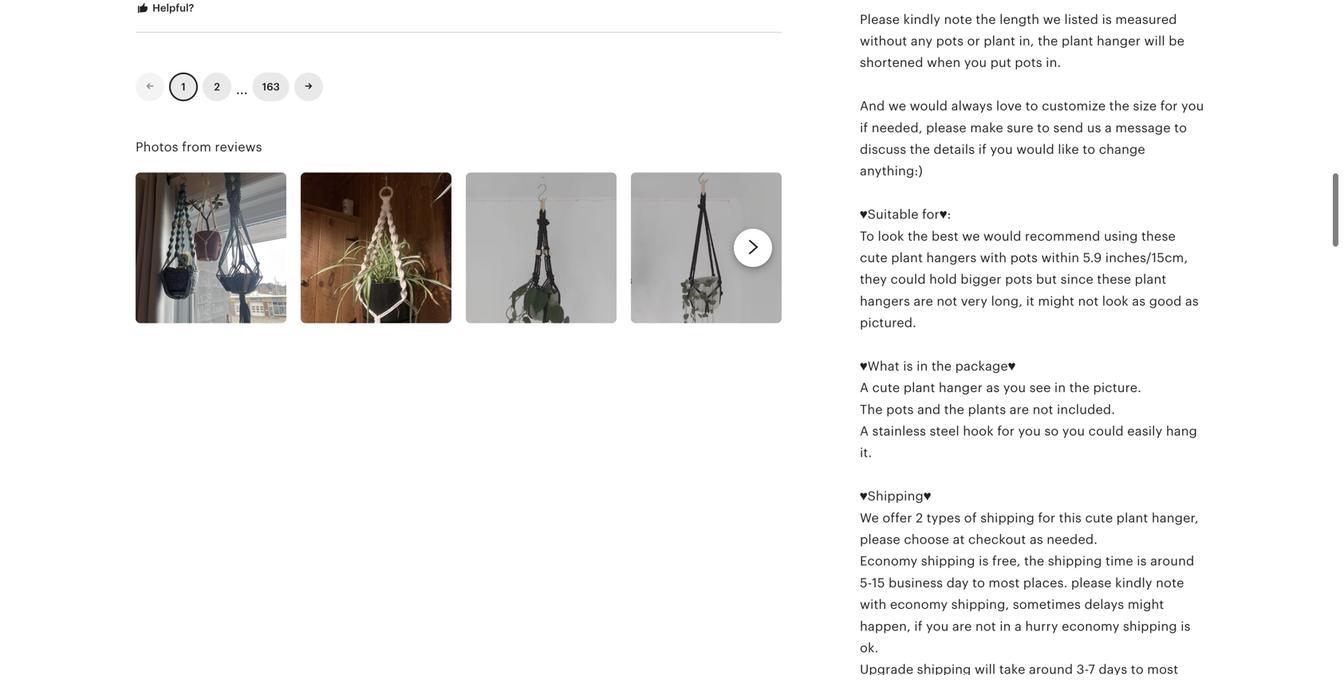 Task type: describe. For each thing, give the bounding box(es) containing it.
hanger inside ♥what is in the package♥ a cute plant hanger as you see in the picture. the pots and the plants are not included. a stainless steel hook for you so you could easily hang it.
[[939, 381, 983, 395]]

is down around
[[1181, 620, 1191, 634]]

needed,
[[872, 121, 923, 135]]

love
[[997, 99, 1022, 113]]

choose
[[904, 533, 950, 547]]

hold
[[930, 273, 957, 287]]

we
[[860, 511, 879, 526]]

you left so
[[1019, 425, 1041, 439]]

please
[[860, 12, 900, 27]]

customize
[[1042, 99, 1106, 113]]

to inside ♥shipping♥ we offer 2 types of shipping for this cute plant hanger, please choose at checkout as needed. economy shipping is free, the shipping time is around 5-15 business day to most places. please kindly note with economy shipping, sometimes delays might happen, if you are not in a hurry economy shipping is ok.
[[973, 576, 985, 591]]

are inside ♥suitable for♥: to look the best we would recommend using these cute plant hangers with pots within 5.9 inches/15cm, they could hold bigger pots but since these plant hangers are not very long, it might not look as good as pictured.
[[914, 294, 934, 309]]

1 vertical spatial hangers
[[860, 294, 910, 309]]

and we would always love to customize the size for you if needed, please make sure to send us a message to discuss the details if you would like to change anything:)
[[860, 99, 1204, 178]]

the right the in,
[[1038, 34, 1058, 48]]

send
[[1054, 121, 1084, 135]]

kindly inside ♥shipping♥ we offer 2 types of shipping for this cute plant hanger, please choose at checkout as needed. economy shipping is free, the shipping time is around 5-15 business day to most places. please kindly note with economy shipping, sometimes delays might happen, if you are not in a hurry economy shipping is ok.
[[1116, 576, 1153, 591]]

is inside please kindly note the length we listed is measured without any pots or plant in, the plant hanger will be shortened when you put pots in.
[[1102, 12, 1112, 27]]

message
[[1116, 121, 1171, 135]]

free,
[[993, 555, 1021, 569]]

might inside ♥shipping♥ we offer 2 types of shipping for this cute plant hanger, please choose at checkout as needed. economy shipping is free, the shipping time is around 5-15 business day to most places. please kindly note with economy shipping, sometimes delays might happen, if you are not in a hurry economy shipping is ok.
[[1128, 598, 1165, 612]]

pots up but
[[1011, 251, 1038, 265]]

discuss
[[860, 142, 907, 157]]

not down hold
[[937, 294, 958, 309]]

are inside ♥shipping♥ we offer 2 types of shipping for this cute plant hanger, please choose at checkout as needed. economy shipping is free, the shipping time is around 5-15 business day to most places. please kindly note with economy shipping, sometimes delays might happen, if you are not in a hurry economy shipping is ok.
[[953, 620, 972, 634]]

you right size
[[1182, 99, 1204, 113]]

time
[[1106, 555, 1134, 569]]

of
[[965, 511, 977, 526]]

for♥:
[[922, 208, 952, 222]]

♥suitable
[[860, 208, 919, 222]]

1
[[181, 81, 186, 93]]

most
[[989, 576, 1020, 591]]

sometimes
[[1013, 598, 1081, 612]]

0 horizontal spatial these
[[1097, 273, 1132, 287]]

2 horizontal spatial if
[[979, 142, 987, 157]]

places.
[[1024, 576, 1068, 591]]

0 vertical spatial economy
[[890, 598, 948, 612]]

at
[[953, 533, 965, 547]]

see
[[1030, 381, 1051, 395]]

to right message
[[1175, 121, 1187, 135]]

business
[[889, 576, 943, 591]]

we inside and we would always love to customize the size for you if needed, please make sure to send us a message to discuss the details if you would like to change anything:)
[[889, 99, 907, 113]]

this
[[1059, 511, 1082, 526]]

pots up it
[[1005, 273, 1033, 287]]

needed.
[[1047, 533, 1098, 547]]

0 horizontal spatial in
[[917, 359, 928, 374]]

pots down the in,
[[1015, 56, 1043, 70]]

1 vertical spatial would
[[1017, 142, 1055, 157]]

♥suitable for♥: to look the best we would recommend using these cute plant hangers with pots within 5.9 inches/15cm, they could hold bigger pots but since these plant hangers are not very long, it might not look as good as pictured.
[[860, 208, 1199, 330]]

make
[[970, 121, 1004, 135]]

not inside ♥shipping♥ we offer 2 types of shipping for this cute plant hanger, please choose at checkout as needed. economy shipping is free, the shipping time is around 5-15 business day to most places. please kindly note with economy shipping, sometimes delays might happen, if you are not in a hurry economy shipping is ok.
[[976, 620, 996, 634]]

plant down inches/15cm,
[[1135, 273, 1167, 287]]

when
[[927, 56, 961, 70]]

0 horizontal spatial 2
[[214, 81, 220, 93]]

it.
[[860, 446, 872, 461]]

pots inside ♥what is in the package♥ a cute plant hanger as you see in the picture. the pots and the plants are not included. a stainless steel hook for you so you could easily hang it.
[[887, 403, 914, 417]]

the up 'or'
[[976, 12, 996, 27]]

not inside ♥what is in the package♥ a cute plant hanger as you see in the picture. the pots and the plants are not included. a stainless steel hook for you so you could easily hang it.
[[1033, 403, 1054, 417]]

0 vertical spatial if
[[860, 121, 868, 135]]

package♥
[[956, 359, 1016, 374]]

to right sure
[[1037, 121, 1050, 135]]

within
[[1042, 251, 1080, 265]]

we inside ♥suitable for♥: to look the best we would recommend using these cute plant hangers with pots within 5.9 inches/15cm, they could hold bigger pots but since these plant hangers are not very long, it might not look as good as pictured.
[[962, 229, 980, 244]]

and
[[860, 99, 885, 113]]

put
[[991, 56, 1012, 70]]

measured
[[1116, 12, 1177, 27]]

or
[[967, 34, 981, 48]]

using
[[1104, 229, 1138, 244]]

15
[[872, 576, 885, 591]]

the up steel
[[944, 403, 965, 417]]

shipping,
[[952, 598, 1010, 612]]

ok.
[[860, 642, 879, 656]]

you down make
[[991, 142, 1013, 157]]

very
[[961, 294, 988, 309]]

photos from reviews
[[136, 140, 262, 155]]

listed
[[1065, 12, 1099, 27]]

will
[[1145, 34, 1166, 48]]

helpful? button
[[124, 0, 206, 23]]

1 link
[[169, 73, 198, 102]]

1 a from the top
[[860, 381, 869, 395]]

you right so
[[1063, 425, 1085, 439]]

as inside ♥what is in the package♥ a cute plant hanger as you see in the picture. the pots and the plants are not included. a stainless steel hook for you so you could easily hang it.
[[986, 381, 1000, 395]]

you left 'see' on the bottom right
[[1004, 381, 1026, 395]]

the
[[860, 403, 883, 417]]

without
[[860, 34, 908, 48]]

to
[[860, 229, 875, 244]]

♥shipping♥
[[860, 490, 932, 504]]

us
[[1087, 121, 1102, 135]]

picture.
[[1094, 381, 1142, 395]]

but
[[1036, 273, 1057, 287]]

cute inside ♥suitable for♥: to look the best we would recommend using these cute plant hangers with pots within 5.9 inches/15cm, they could hold bigger pots but since these plant hangers are not very long, it might not look as good as pictured.
[[860, 251, 888, 265]]

around
[[1151, 555, 1195, 569]]

included.
[[1057, 403, 1116, 417]]

stainless
[[873, 425, 926, 439]]

to right the love
[[1026, 99, 1039, 113]]

hang
[[1166, 425, 1198, 439]]

for inside and we would always love to customize the size for you if needed, please make sure to send us a message to discuss the details if you would like to change anything:)
[[1161, 99, 1178, 113]]

is inside ♥what is in the package♥ a cute plant hanger as you see in the picture. the pots and the plants are not included. a stainless steel hook for you so you could easily hang it.
[[903, 359, 913, 374]]

recommend
[[1025, 229, 1101, 244]]

like
[[1058, 142, 1079, 157]]

we inside please kindly note the length we listed is measured without any pots or plant in, the plant hanger will be shortened when you put pots in.
[[1043, 12, 1061, 27]]

bigger
[[961, 273, 1002, 287]]

could inside ♥suitable for♥: to look the best we would recommend using these cute plant hangers with pots within 5.9 inches/15cm, they could hold bigger pots but since these plant hangers are not very long, it might not look as good as pictured.
[[891, 273, 926, 287]]

the up included.
[[1070, 381, 1090, 395]]

would inside ♥suitable for♥: to look the best we would recommend using these cute plant hangers with pots within 5.9 inches/15cm, they could hold bigger pots but since these plant hangers are not very long, it might not look as good as pictured.
[[984, 229, 1022, 244]]

economy
[[860, 555, 918, 569]]



Task type: locate. For each thing, give the bounding box(es) containing it.
hanger down package♥
[[939, 381, 983, 395]]

photos
[[136, 140, 178, 155]]

♥what is in the package♥ a cute plant hanger as you see in the picture. the pots and the plants are not included. a stainless steel hook for you so you could easily hang it.
[[860, 359, 1198, 461]]

please inside and we would always love to customize the size for you if needed, please make sure to send us a message to discuss the details if you would like to change anything:)
[[926, 121, 967, 135]]

5-
[[860, 576, 872, 591]]

could inside ♥what is in the package♥ a cute plant hanger as you see in the picture. the pots and the plants are not included. a stainless steel hook for you so you could easily hang it.
[[1089, 425, 1124, 439]]

0 horizontal spatial are
[[914, 294, 934, 309]]

with down the 15
[[860, 598, 887, 612]]

0 vertical spatial hanger
[[1097, 34, 1141, 48]]

in,
[[1019, 34, 1035, 48]]

1 horizontal spatial hangers
[[927, 251, 977, 265]]

kindly inside please kindly note the length we listed is measured without any pots or plant in, the plant hanger will be shortened when you put pots in.
[[904, 12, 941, 27]]

1 vertical spatial cute
[[873, 381, 900, 395]]

2 horizontal spatial in
[[1055, 381, 1066, 395]]

are
[[914, 294, 934, 309], [1010, 403, 1029, 417], [953, 620, 972, 634]]

be
[[1169, 34, 1185, 48]]

2 link
[[203, 73, 231, 102]]

163 link
[[253, 73, 289, 102]]

♥what
[[860, 359, 900, 374]]

1 horizontal spatial if
[[915, 620, 923, 634]]

the left size
[[1110, 99, 1130, 113]]

for right size
[[1161, 99, 1178, 113]]

so
[[1045, 425, 1059, 439]]

a
[[1105, 121, 1112, 135], [1015, 620, 1022, 634]]

plant down listed
[[1062, 34, 1094, 48]]

0 vertical spatial hangers
[[927, 251, 977, 265]]

the inside ♥shipping♥ we offer 2 types of shipping for this cute plant hanger, please choose at checkout as needed. economy shipping is free, the shipping time is around 5-15 business day to most places. please kindly note with economy shipping, sometimes delays might happen, if you are not in a hurry economy shipping is ok.
[[1024, 555, 1045, 569]]

good
[[1150, 294, 1182, 309]]

types
[[927, 511, 961, 526]]

163
[[262, 81, 280, 93]]

might right delays
[[1128, 598, 1165, 612]]

in down shipping,
[[1000, 620, 1011, 634]]

with inside ♥shipping♥ we offer 2 types of shipping for this cute plant hanger, please choose at checkout as needed. economy shipping is free, the shipping time is around 5-15 business day to most places. please kindly note with economy shipping, sometimes delays might happen, if you are not in a hurry economy shipping is ok.
[[860, 598, 887, 612]]

note down around
[[1156, 576, 1185, 591]]

1 vertical spatial if
[[979, 142, 987, 157]]

0 horizontal spatial hanger
[[939, 381, 983, 395]]

2 vertical spatial in
[[1000, 620, 1011, 634]]

hanger,
[[1152, 511, 1199, 526]]

they
[[860, 273, 887, 287]]

2 inside ♥shipping♥ we offer 2 types of shipping for this cute plant hanger, please choose at checkout as needed. economy shipping is free, the shipping time is around 5-15 business day to most places. please kindly note with economy shipping, sometimes delays might happen, if you are not in a hurry economy shipping is ok.
[[916, 511, 923, 526]]

1 vertical spatial kindly
[[1116, 576, 1153, 591]]

sure
[[1007, 121, 1034, 135]]

0 horizontal spatial look
[[878, 229, 905, 244]]

0 horizontal spatial note
[[944, 12, 973, 27]]

2 horizontal spatial please
[[1072, 576, 1112, 591]]

look left good on the top right of page
[[1103, 294, 1129, 309]]

please up delays
[[1072, 576, 1112, 591]]

economy
[[890, 598, 948, 612], [1062, 620, 1120, 634]]

the left package♥
[[932, 359, 952, 374]]

0 horizontal spatial a
[[1015, 620, 1022, 634]]

2 vertical spatial are
[[953, 620, 972, 634]]

1 horizontal spatial these
[[1142, 229, 1176, 244]]

plant up put
[[984, 34, 1016, 48]]

0 vertical spatial a
[[1105, 121, 1112, 135]]

size
[[1133, 99, 1157, 113]]

1 vertical spatial we
[[889, 99, 907, 113]]

0 vertical spatial a
[[860, 381, 869, 395]]

is right ♥what
[[903, 359, 913, 374]]

for
[[1161, 99, 1178, 113], [998, 425, 1015, 439], [1038, 511, 1056, 526]]

shipping
[[981, 511, 1035, 526], [921, 555, 976, 569], [1048, 555, 1102, 569], [1123, 620, 1178, 634]]

not down shipping,
[[976, 620, 996, 634]]

to right day
[[973, 576, 985, 591]]

hanger inside please kindly note the length we listed is measured without any pots or plant in, the plant hanger will be shortened when you put pots in.
[[1097, 34, 1141, 48]]

2 vertical spatial please
[[1072, 576, 1112, 591]]

with up the bigger
[[980, 251, 1007, 265]]

hurry
[[1026, 620, 1059, 634]]

0 horizontal spatial hangers
[[860, 294, 910, 309]]

a up it.
[[860, 425, 869, 439]]

0 vertical spatial these
[[1142, 229, 1176, 244]]

1 vertical spatial might
[[1128, 598, 1165, 612]]

the left best
[[908, 229, 928, 244]]

0 horizontal spatial kindly
[[904, 12, 941, 27]]

0 vertical spatial please
[[926, 121, 967, 135]]

2 left …
[[214, 81, 220, 93]]

a up "the" at right
[[860, 381, 869, 395]]

from
[[182, 140, 211, 155]]

might inside ♥suitable for♥: to look the best we would recommend using these cute plant hangers with pots within 5.9 inches/15cm, they could hold bigger pots but since these plant hangers are not very long, it might not look as good as pictured.
[[1038, 294, 1075, 309]]

note
[[944, 12, 973, 27], [1156, 576, 1185, 591]]

0 vertical spatial might
[[1038, 294, 1075, 309]]

since
[[1061, 273, 1094, 287]]

could right they
[[891, 273, 926, 287]]

these up inches/15cm,
[[1142, 229, 1176, 244]]

1 vertical spatial could
[[1089, 425, 1124, 439]]

1 vertical spatial hanger
[[939, 381, 983, 395]]

would
[[910, 99, 948, 113], [1017, 142, 1055, 157], [984, 229, 1022, 244]]

in right 'see' on the bottom right
[[1055, 381, 1066, 395]]

would down sure
[[1017, 142, 1055, 157]]

cute up they
[[860, 251, 888, 265]]

1 horizontal spatial for
[[1038, 511, 1056, 526]]

0 horizontal spatial could
[[891, 273, 926, 287]]

reviews
[[215, 140, 262, 155]]

these down 5.9
[[1097, 273, 1132, 287]]

hanger
[[1097, 34, 1141, 48], [939, 381, 983, 395]]

plant
[[984, 34, 1016, 48], [1062, 34, 1094, 48], [891, 251, 923, 265], [1135, 273, 1167, 287], [904, 381, 936, 395], [1117, 511, 1149, 526]]

the inside ♥suitable for♥: to look the best we would recommend using these cute plant hangers with pots within 5.9 inches/15cm, they could hold bigger pots but since these plant hangers are not very long, it might not look as good as pictured.
[[908, 229, 928, 244]]

these
[[1142, 229, 1176, 244], [1097, 273, 1132, 287]]

always
[[952, 99, 993, 113]]

as left good on the top right of page
[[1132, 294, 1146, 309]]

1 horizontal spatial might
[[1128, 598, 1165, 612]]

if down and at the right top of the page
[[860, 121, 868, 135]]

note up 'or'
[[944, 12, 973, 27]]

0 vertical spatial in
[[917, 359, 928, 374]]

2 vertical spatial would
[[984, 229, 1022, 244]]

is right time
[[1137, 555, 1147, 569]]

0 vertical spatial for
[[1161, 99, 1178, 113]]

1 horizontal spatial a
[[1105, 121, 1112, 135]]

inches/15cm,
[[1106, 251, 1188, 265]]

0 horizontal spatial we
[[889, 99, 907, 113]]

a right the us
[[1105, 121, 1112, 135]]

2 a from the top
[[860, 425, 869, 439]]

offer
[[883, 511, 913, 526]]

please kindly note the length we listed is measured without any pots or plant in, the plant hanger will be shortened when you put pots in.
[[860, 12, 1185, 70]]

not
[[937, 294, 958, 309], [1078, 294, 1099, 309], [1033, 403, 1054, 417], [976, 620, 996, 634]]

checkout
[[969, 533, 1026, 547]]

note inside ♥shipping♥ we offer 2 types of shipping for this cute plant hanger, please choose at checkout as needed. economy shipping is free, the shipping time is around 5-15 business day to most places. please kindly note with economy shipping, sometimes delays might happen, if you are not in a hurry economy shipping is ok.
[[1156, 576, 1185, 591]]

hanger down the measured
[[1097, 34, 1141, 48]]

in right ♥what
[[917, 359, 928, 374]]

long,
[[991, 294, 1023, 309]]

shipping down needed.
[[1048, 555, 1102, 569]]

if
[[860, 121, 868, 135], [979, 142, 987, 157], [915, 620, 923, 634]]

0 vertical spatial could
[[891, 273, 926, 287]]

cute inside ♥what is in the package♥ a cute plant hanger as you see in the picture. the pots and the plants are not included. a stainless steel hook for you so you could easily hang it.
[[873, 381, 900, 395]]

plant left hanger,
[[1117, 511, 1149, 526]]

could down included.
[[1089, 425, 1124, 439]]

0 vertical spatial would
[[910, 99, 948, 113]]

we left listed
[[1043, 12, 1061, 27]]

1 vertical spatial in
[[1055, 381, 1066, 395]]

we right best
[[962, 229, 980, 244]]

1 vertical spatial 2
[[916, 511, 923, 526]]

plant up and
[[904, 381, 936, 395]]

is right listed
[[1102, 12, 1112, 27]]

for right hook
[[998, 425, 1015, 439]]

5.9
[[1083, 251, 1102, 265]]

hangers up pictured.
[[860, 294, 910, 309]]

1 vertical spatial please
[[860, 533, 901, 547]]

1 horizontal spatial in
[[1000, 620, 1011, 634]]

…
[[236, 75, 248, 99]]

1 horizontal spatial with
[[980, 251, 1007, 265]]

happen,
[[860, 620, 911, 634]]

delays
[[1085, 598, 1125, 612]]

1 horizontal spatial could
[[1089, 425, 1124, 439]]

1 vertical spatial look
[[1103, 294, 1129, 309]]

1 vertical spatial a
[[860, 425, 869, 439]]

would up the bigger
[[984, 229, 1022, 244]]

1 vertical spatial a
[[1015, 620, 1022, 634]]

2 vertical spatial if
[[915, 620, 923, 634]]

cute right this
[[1086, 511, 1113, 526]]

hangers down best
[[927, 251, 977, 265]]

1 horizontal spatial are
[[953, 620, 972, 634]]

you inside ♥shipping♥ we offer 2 types of shipping for this cute plant hanger, please choose at checkout as needed. economy shipping is free, the shipping time is around 5-15 business day to most places. please kindly note with economy shipping, sometimes delays might happen, if you are not in a hurry economy shipping is ok.
[[926, 620, 949, 634]]

plant inside ♥shipping♥ we offer 2 types of shipping for this cute plant hanger, please choose at checkout as needed. economy shipping is free, the shipping time is around 5-15 business day to most places. please kindly note with economy shipping, sometimes delays might happen, if you are not in a hurry economy shipping is ok.
[[1117, 511, 1149, 526]]

you down day
[[926, 620, 949, 634]]

if down make
[[979, 142, 987, 157]]

1 horizontal spatial economy
[[1062, 620, 1120, 634]]

1 vertical spatial economy
[[1062, 620, 1120, 634]]

0 horizontal spatial if
[[860, 121, 868, 135]]

1 horizontal spatial note
[[1156, 576, 1185, 591]]

in inside ♥shipping♥ we offer 2 types of shipping for this cute plant hanger, please choose at checkout as needed. economy shipping is free, the shipping time is around 5-15 business day to most places. please kindly note with economy shipping, sometimes delays might happen, if you are not in a hurry economy shipping is ok.
[[1000, 620, 1011, 634]]

you
[[964, 56, 987, 70], [1182, 99, 1204, 113], [991, 142, 1013, 157], [1004, 381, 1026, 395], [1019, 425, 1041, 439], [1063, 425, 1085, 439], [926, 620, 949, 634]]

please up details
[[926, 121, 967, 135]]

2 vertical spatial cute
[[1086, 511, 1113, 526]]

0 vertical spatial are
[[914, 294, 934, 309]]

2 horizontal spatial we
[[1043, 12, 1061, 27]]

a inside ♥shipping♥ we offer 2 types of shipping for this cute plant hanger, please choose at checkout as needed. economy shipping is free, the shipping time is around 5-15 business day to most places. please kindly note with economy shipping, sometimes delays might happen, if you are not in a hurry economy shipping is ok.
[[1015, 620, 1022, 634]]

0 vertical spatial cute
[[860, 251, 888, 265]]

0 horizontal spatial might
[[1038, 294, 1075, 309]]

plant down the ♥suitable
[[891, 251, 923, 265]]

not down 'see' on the bottom right
[[1033, 403, 1054, 417]]

1 horizontal spatial kindly
[[1116, 576, 1153, 591]]

if inside ♥shipping♥ we offer 2 types of shipping for this cute plant hanger, please choose at checkout as needed. economy shipping is free, the shipping time is around 5-15 business day to most places. please kindly note with economy shipping, sometimes delays might happen, if you are not in a hurry economy shipping is ok.
[[915, 620, 923, 634]]

steel
[[930, 425, 960, 439]]

as up plants
[[986, 381, 1000, 395]]

0 horizontal spatial please
[[860, 533, 901, 547]]

look down the ♥suitable
[[878, 229, 905, 244]]

might
[[1038, 294, 1075, 309], [1128, 598, 1165, 612]]

the
[[976, 12, 996, 27], [1038, 34, 1058, 48], [1110, 99, 1130, 113], [910, 142, 930, 157], [908, 229, 928, 244], [932, 359, 952, 374], [1070, 381, 1090, 395], [944, 403, 965, 417], [1024, 555, 1045, 569]]

if right happen,
[[915, 620, 923, 634]]

for left this
[[1038, 511, 1056, 526]]

with inside ♥suitable for♥: to look the best we would recommend using these cute plant hangers with pots within 5.9 inches/15cm, they could hold bigger pots but since these plant hangers are not very long, it might not look as good as pictured.
[[980, 251, 1007, 265]]

1 horizontal spatial we
[[962, 229, 980, 244]]

is left free, in the right bottom of the page
[[979, 555, 989, 569]]

0 vertical spatial 2
[[214, 81, 220, 93]]

0 vertical spatial note
[[944, 12, 973, 27]]

it
[[1027, 294, 1035, 309]]

hangers
[[927, 251, 977, 265], [860, 294, 910, 309]]

might down but
[[1038, 294, 1075, 309]]

1 vertical spatial for
[[998, 425, 1015, 439]]

1 horizontal spatial look
[[1103, 294, 1129, 309]]

cute inside ♥shipping♥ we offer 2 types of shipping for this cute plant hanger, please choose at checkout as needed. economy shipping is free, the shipping time is around 5-15 business day to most places. please kindly note with economy shipping, sometimes delays might happen, if you are not in a hurry economy shipping is ok.
[[1086, 511, 1113, 526]]

day
[[947, 576, 969, 591]]

1 vertical spatial are
[[1010, 403, 1029, 417]]

2 horizontal spatial are
[[1010, 403, 1029, 417]]

shortened
[[860, 56, 924, 70]]

cute down ♥what
[[873, 381, 900, 395]]

kindly down time
[[1116, 576, 1153, 591]]

change
[[1099, 142, 1146, 157]]

kindly up any
[[904, 12, 941, 27]]

2 vertical spatial for
[[1038, 511, 1056, 526]]

shipping down delays
[[1123, 620, 1178, 634]]

the up places.
[[1024, 555, 1045, 569]]

0 vertical spatial we
[[1043, 12, 1061, 27]]

we up the needed,
[[889, 99, 907, 113]]

shipping up day
[[921, 555, 976, 569]]

in.
[[1046, 56, 1062, 70]]

cute
[[860, 251, 888, 265], [873, 381, 900, 395], [1086, 511, 1113, 526]]

are down shipping,
[[953, 620, 972, 634]]

0 horizontal spatial for
[[998, 425, 1015, 439]]

plants
[[968, 403, 1006, 417]]

any
[[911, 34, 933, 48]]

note inside please kindly note the length we listed is measured without any pots or plant in, the plant hanger will be shortened when you put pots in.
[[944, 12, 973, 27]]

details
[[934, 142, 975, 157]]

you down 'or'
[[964, 56, 987, 70]]

for inside ♥shipping♥ we offer 2 types of shipping for this cute plant hanger, please choose at checkout as needed. economy shipping is free, the shipping time is around 5-15 business day to most places. please kindly note with economy shipping, sometimes delays might happen, if you are not in a hurry economy shipping is ok.
[[1038, 511, 1056, 526]]

easily
[[1128, 425, 1163, 439]]

would up the needed,
[[910, 99, 948, 113]]

as right good on the top right of page
[[1186, 294, 1199, 309]]

could
[[891, 273, 926, 287], [1089, 425, 1124, 439]]

0 horizontal spatial with
[[860, 598, 887, 612]]

best
[[932, 229, 959, 244]]

pictured.
[[860, 316, 917, 330]]

look
[[878, 229, 905, 244], [1103, 294, 1129, 309]]

economy down business
[[890, 598, 948, 612]]

a left hurry
[[1015, 620, 1022, 634]]

2 right offer
[[916, 511, 923, 526]]

2 horizontal spatial for
[[1161, 99, 1178, 113]]

pots up the 'when'
[[936, 34, 964, 48]]

1 horizontal spatial hanger
[[1097, 34, 1141, 48]]

1 horizontal spatial please
[[926, 121, 967, 135]]

helpful?
[[150, 2, 194, 14]]

0 horizontal spatial economy
[[890, 598, 948, 612]]

1 vertical spatial note
[[1156, 576, 1185, 591]]

the down the needed,
[[910, 142, 930, 157]]

are inside ♥what is in the package♥ a cute plant hanger as you see in the picture. the pots and the plants are not included. a stainless steel hook for you so you could easily hang it.
[[1010, 403, 1029, 417]]

plant inside ♥what is in the package♥ a cute plant hanger as you see in the picture. the pots and the plants are not included. a stainless steel hook for you so you could easily hang it.
[[904, 381, 936, 395]]

1 vertical spatial these
[[1097, 273, 1132, 287]]

for inside ♥what is in the package♥ a cute plant hanger as you see in the picture. the pots and the plants are not included. a stainless steel hook for you so you could easily hang it.
[[998, 425, 1015, 439]]

0 vertical spatial with
[[980, 251, 1007, 265]]

to right like
[[1083, 142, 1096, 157]]

are down hold
[[914, 294, 934, 309]]

please up economy on the bottom right of the page
[[860, 533, 901, 547]]

and
[[918, 403, 941, 417]]

are right plants
[[1010, 403, 1029, 417]]

pots up stainless
[[887, 403, 914, 417]]

1 horizontal spatial 2
[[916, 511, 923, 526]]

not down 'since'
[[1078, 294, 1099, 309]]

2 vertical spatial we
[[962, 229, 980, 244]]

anything:)
[[860, 164, 923, 178]]

♥shipping♥ we offer 2 types of shipping for this cute plant hanger, please choose at checkout as needed. economy shipping is free, the shipping time is around 5-15 business day to most places. please kindly note with economy shipping, sometimes delays might happen, if you are not in a hurry economy shipping is ok.
[[860, 490, 1199, 656]]

as
[[1132, 294, 1146, 309], [1186, 294, 1199, 309], [986, 381, 1000, 395], [1030, 533, 1044, 547]]

you inside please kindly note the length we listed is measured without any pots or plant in, the plant hanger will be shortened when you put pots in.
[[964, 56, 987, 70]]

as left needed.
[[1030, 533, 1044, 547]]

1 vertical spatial with
[[860, 598, 887, 612]]

as inside ♥shipping♥ we offer 2 types of shipping for this cute plant hanger, please choose at checkout as needed. economy shipping is free, the shipping time is around 5-15 business day to most places. please kindly note with economy shipping, sometimes delays might happen, if you are not in a hurry economy shipping is ok.
[[1030, 533, 1044, 547]]

length
[[1000, 12, 1040, 27]]

economy down delays
[[1062, 620, 1120, 634]]

0 vertical spatial kindly
[[904, 12, 941, 27]]

shipping up checkout
[[981, 511, 1035, 526]]

0 vertical spatial look
[[878, 229, 905, 244]]

a inside and we would always love to customize the size for you if needed, please make sure to send us a message to discuss the details if you would like to change anything:)
[[1105, 121, 1112, 135]]



Task type: vqa. For each thing, say whether or not it's contained in the screenshot.
hanger within ♥What Is In The Package♥ A Cute Plant Hanger As You See In The Picture. The Pots And The Plants Are Not Included. A Stainless Steel Hook For You So You Could Easily Hang It.
yes



